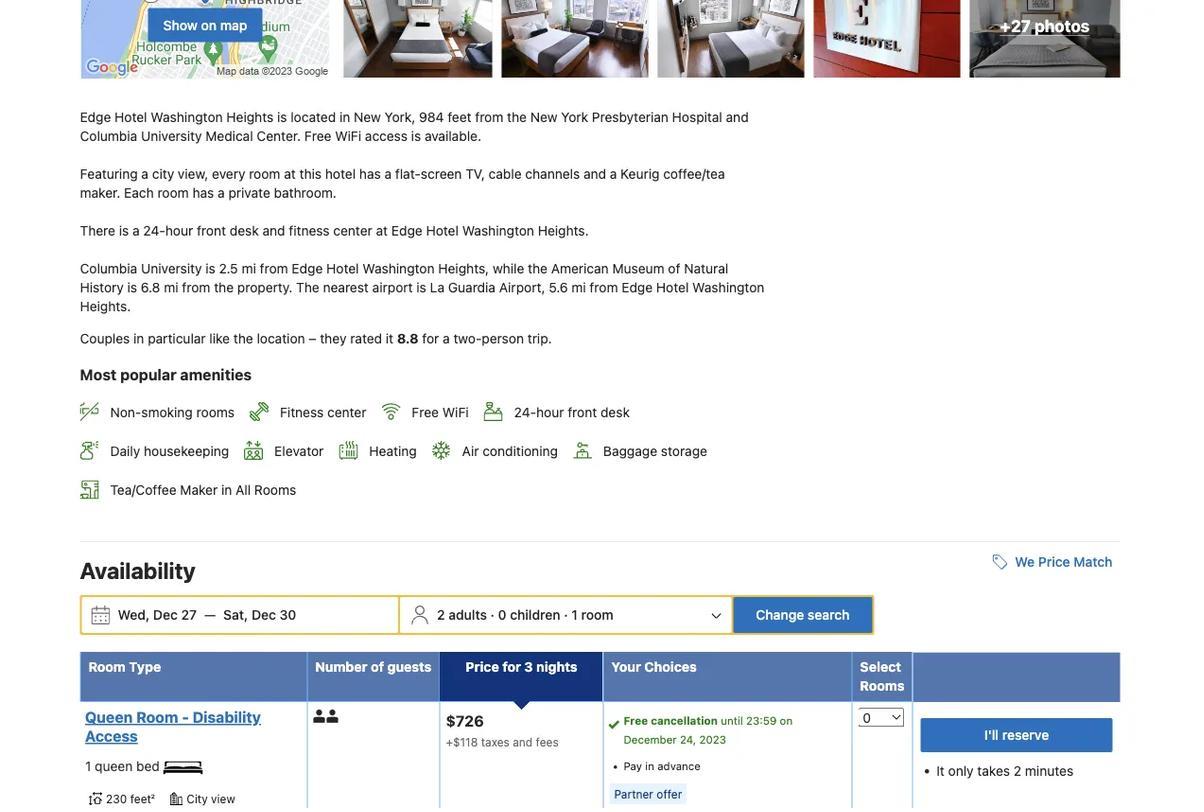 Task type: locate. For each thing, give the bounding box(es) containing it.
1 horizontal spatial ·
[[564, 607, 568, 623]]

$726
[[446, 712, 484, 730]]

1 horizontal spatial rooms
[[861, 678, 905, 694]]

1 vertical spatial hour
[[537, 404, 564, 420]]

0 horizontal spatial front
[[197, 223, 226, 239]]

on right 23:59
[[780, 714, 793, 727]]

sat,
[[223, 607, 248, 623]]

non-
[[110, 404, 141, 420]]

heights.
[[538, 223, 589, 239], [80, 299, 131, 314]]

1 right children
[[572, 607, 578, 623]]

1 vertical spatial columbia
[[80, 261, 137, 276]]

on inside until 23:59 on december 24, 2023
[[780, 714, 793, 727]]

0 vertical spatial on
[[201, 17, 217, 33]]

24- down each at the top
[[143, 223, 165, 239]]

city
[[187, 792, 208, 806]]

1 vertical spatial room
[[136, 708, 178, 726]]

city
[[152, 166, 174, 182]]

2 vertical spatial room
[[581, 607, 614, 623]]

1 vertical spatial center
[[327, 404, 367, 420]]

mi right 2.5
[[242, 261, 256, 276]]

price left 3
[[466, 659, 499, 675]]

price
[[1039, 554, 1071, 570], [466, 659, 499, 675]]

select rooms
[[861, 659, 905, 694]]

0 vertical spatial 24-
[[143, 223, 165, 239]]

desk
[[230, 223, 259, 239], [601, 404, 630, 420]]

0 horizontal spatial new
[[354, 109, 381, 125]]

change
[[756, 607, 805, 623]]

1 horizontal spatial desk
[[601, 404, 630, 420]]

1 horizontal spatial on
[[780, 714, 793, 727]]

0 horizontal spatial has
[[193, 185, 214, 201]]

2 left adults
[[437, 607, 445, 623]]

free for free cancellation
[[624, 714, 648, 727]]

wed,
[[118, 607, 150, 623]]

edge
[[80, 109, 111, 125], [392, 223, 423, 239], [292, 261, 323, 276], [622, 280, 653, 295]]

1 vertical spatial on
[[780, 714, 793, 727]]

1 horizontal spatial new
[[531, 109, 558, 125]]

0 horizontal spatial price
[[466, 659, 499, 675]]

elevator
[[275, 443, 324, 459]]

0 vertical spatial desk
[[230, 223, 259, 239]]

room inside the 2 adults · 0 children · 1 room "button"
[[581, 607, 614, 623]]

1 vertical spatial heights.
[[80, 299, 131, 314]]

1 columbia from the top
[[80, 128, 137, 144]]

2 vertical spatial free
[[624, 714, 648, 727]]

tea/coffee maker in all rooms
[[110, 482, 296, 498]]

is down 984
[[411, 128, 421, 144]]

hour up 'conditioning'
[[537, 404, 564, 420]]

room up the private
[[249, 166, 281, 182]]

daily housekeeping
[[110, 443, 229, 459]]

room up your
[[581, 607, 614, 623]]

1 horizontal spatial heights.
[[538, 223, 589, 239]]

1 queen bed
[[85, 758, 163, 774]]

0 vertical spatial columbia
[[80, 128, 137, 144]]

advance
[[658, 760, 701, 773]]

american
[[551, 261, 609, 276]]

dec left 30
[[252, 607, 276, 623]]

0 horizontal spatial hour
[[165, 223, 193, 239]]

0 vertical spatial of
[[668, 261, 681, 276]]

room
[[88, 659, 126, 675], [136, 708, 178, 726]]

room inside queen room - disability access
[[136, 708, 178, 726]]

1 vertical spatial has
[[193, 185, 214, 201]]

0 horizontal spatial ·
[[491, 607, 495, 623]]

center
[[333, 223, 373, 239], [327, 404, 367, 420]]

change search button
[[734, 597, 873, 633]]

edge up featuring
[[80, 109, 111, 125]]

heights. up the american
[[538, 223, 589, 239]]

desk up baggage
[[601, 404, 630, 420]]

1 horizontal spatial dec
[[252, 607, 276, 623]]

is left the la
[[417, 280, 427, 295]]

free
[[305, 128, 332, 144], [412, 404, 439, 420], [624, 714, 648, 727]]

conditioning
[[483, 443, 558, 459]]

-
[[182, 708, 189, 726]]

1 horizontal spatial has
[[359, 166, 381, 182]]

1 vertical spatial free
[[412, 404, 439, 420]]

0 horizontal spatial 2
[[437, 607, 445, 623]]

1 horizontal spatial for
[[503, 659, 521, 675]]

mi
[[242, 261, 256, 276], [164, 280, 178, 295], [572, 280, 586, 295]]

available.
[[425, 128, 482, 144]]

2 horizontal spatial free
[[624, 714, 648, 727]]

from right 6.8
[[182, 280, 210, 295]]

columbia
[[80, 128, 137, 144], [80, 261, 137, 276]]

0 horizontal spatial on
[[201, 17, 217, 33]]

2 columbia from the top
[[80, 261, 137, 276]]

air
[[462, 443, 479, 459]]

1 horizontal spatial front
[[568, 404, 597, 420]]

0 horizontal spatial at
[[284, 166, 296, 182]]

type
[[129, 659, 161, 675]]

from
[[475, 109, 504, 125], [260, 261, 288, 276], [182, 280, 210, 295], [590, 280, 618, 295]]

there
[[80, 223, 115, 239]]

0 vertical spatial room
[[249, 166, 281, 182]]

edge hotel washington heights is located in new york, 984 feet from the new york presbyterian hospital and columbia university medical center. free wifi access is available. featuring a city view, every room at this hotel has a flat-screen tv, cable channels and a keurig coffee/tea maker. each room has a private bathroom. there is a 24-hour front desk and fitness center at edge hotel washington heights. columbia university is 2.5 mi from edge hotel washington heights, while the american museum of natural history is 6.8 mi from the property. the nearest airport is la guardia airport, 5.6 mi from edge hotel washington heights.
[[80, 109, 768, 314]]

and left fitness
[[263, 223, 285, 239]]

1 left queen
[[85, 758, 91, 774]]

1 vertical spatial desk
[[601, 404, 630, 420]]

occupancy image
[[327, 710, 340, 723]]

free up heating
[[412, 404, 439, 420]]

1 vertical spatial rooms
[[861, 678, 905, 694]]

24- up 'conditioning'
[[514, 404, 537, 420]]

1 horizontal spatial 24-
[[514, 404, 537, 420]]

0 horizontal spatial rooms
[[254, 482, 296, 498]]

+27 photos link
[[970, 0, 1121, 78]]

university up city
[[141, 128, 202, 144]]

bed
[[136, 758, 160, 774]]

free down located on the left top of page
[[305, 128, 332, 144]]

of left guests
[[371, 659, 384, 675]]

at left this
[[284, 166, 296, 182]]

center inside edge hotel washington heights is located in new york, 984 feet from the new york presbyterian hospital and columbia university medical center. free wifi access is available. featuring a city view, every room at this hotel has a flat-screen tv, cable channels and a keurig coffee/tea maker. each room has a private bathroom. there is a 24-hour front desk and fitness center at edge hotel washington heights. columbia university is 2.5 mi from edge hotel washington heights, while the american museum of natural history is 6.8 mi from the property. the nearest airport is la guardia airport, 5.6 mi from edge hotel washington heights.
[[333, 223, 373, 239]]

is left 2.5
[[206, 261, 216, 276]]

availability
[[80, 557, 196, 584]]

your choices
[[612, 659, 697, 675]]

1 horizontal spatial of
[[668, 261, 681, 276]]

in
[[340, 109, 350, 125], [134, 331, 144, 346], [221, 482, 232, 498], [646, 760, 655, 773]]

university up 6.8
[[141, 261, 202, 276]]

in inside edge hotel washington heights is located in new york, 984 feet from the new york presbyterian hospital and columbia university medical center. free wifi access is available. featuring a city view, every room at this hotel has a flat-screen tv, cable channels and a keurig coffee/tea maker. each room has a private bathroom. there is a 24-hour front desk and fitness center at edge hotel washington heights. columbia university is 2.5 mi from edge hotel washington heights, while the american museum of natural history is 6.8 mi from the property. the nearest airport is la guardia airport, 5.6 mi from edge hotel washington heights.
[[340, 109, 350, 125]]

1 horizontal spatial 1
[[572, 607, 578, 623]]

2.5
[[219, 261, 238, 276]]

1 horizontal spatial room
[[249, 166, 281, 182]]

3
[[525, 659, 533, 675]]

for left 3
[[503, 659, 521, 675]]

number
[[315, 659, 368, 675]]

1 university from the top
[[141, 128, 202, 144]]

edge up the
[[292, 261, 323, 276]]

a left city
[[141, 166, 149, 182]]

1 horizontal spatial at
[[376, 223, 388, 239]]

housekeeping
[[144, 443, 229, 459]]

heights. down history
[[80, 299, 131, 314]]

museum
[[613, 261, 665, 276]]

230 feet²
[[106, 792, 155, 806]]

hour down "view," in the top left of the page
[[165, 223, 193, 239]]

of inside edge hotel washington heights is located in new york, 984 feet from the new york presbyterian hospital and columbia university medical center. free wifi access is available. featuring a city view, every room at this hotel has a flat-screen tv, cable channels and a keurig coffee/tea maker. each room has a private bathroom. there is a 24-hour front desk and fitness center at edge hotel washington heights. columbia university is 2.5 mi from edge hotel washington heights, while the american museum of natural history is 6.8 mi from the property. the nearest airport is la guardia airport, 5.6 mi from edge hotel washington heights.
[[668, 261, 681, 276]]

0 vertical spatial price
[[1039, 554, 1071, 570]]

0 horizontal spatial desk
[[230, 223, 259, 239]]

0 horizontal spatial wifi
[[335, 128, 362, 144]]

from down the american
[[590, 280, 618, 295]]

1 vertical spatial 2
[[1014, 763, 1022, 779]]

24- inside edge hotel washington heights is located in new york, 984 feet from the new york presbyterian hospital and columbia university medical center. free wifi access is available. featuring a city view, every room at this hotel has a flat-screen tv, cable channels and a keurig coffee/tea maker. each room has a private bathroom. there is a 24-hour front desk and fitness center at edge hotel washington heights. columbia university is 2.5 mi from edge hotel washington heights, while the american museum of natural history is 6.8 mi from the property. the nearest airport is la guardia airport, 5.6 mi from edge hotel washington heights.
[[143, 223, 165, 239]]

0 horizontal spatial room
[[158, 185, 189, 201]]

has right hotel
[[359, 166, 381, 182]]

room left type
[[88, 659, 126, 675]]

0 horizontal spatial dec
[[153, 607, 178, 623]]

center.
[[257, 128, 301, 144]]

0 horizontal spatial free
[[305, 128, 332, 144]]

access
[[85, 727, 138, 745]]

the up "airport,"
[[528, 261, 548, 276]]

of left natural
[[668, 261, 681, 276]]

hotel up nearest at the top left of the page
[[327, 261, 359, 276]]

air conditioning
[[462, 443, 558, 459]]

of
[[668, 261, 681, 276], [371, 659, 384, 675]]

2 new from the left
[[531, 109, 558, 125]]

0 vertical spatial 1
[[572, 607, 578, 623]]

medical
[[206, 128, 253, 144]]

0 vertical spatial center
[[333, 223, 373, 239]]

washington
[[151, 109, 223, 125], [462, 223, 535, 239], [363, 261, 435, 276], [693, 280, 765, 295]]

desk down the private
[[230, 223, 259, 239]]

for right 8.8
[[422, 331, 439, 346]]

30
[[280, 607, 297, 623]]

0 horizontal spatial 24-
[[143, 223, 165, 239]]

free up the "december"
[[624, 714, 648, 727]]

· right children
[[564, 607, 568, 623]]

0 vertical spatial 2
[[437, 607, 445, 623]]

0 vertical spatial university
[[141, 128, 202, 144]]

wifi up air
[[443, 404, 469, 420]]

hour inside edge hotel washington heights is located in new york, 984 feet from the new york presbyterian hospital and columbia university medical center. free wifi access is available. featuring a city view, every room at this hotel has a flat-screen tv, cable channels and a keurig coffee/tea maker. each room has a private bathroom. there is a 24-hour front desk and fitness center at edge hotel washington heights. columbia university is 2.5 mi from edge hotel washington heights, while the american museum of natural history is 6.8 mi from the property. the nearest airport is la guardia airport, 5.6 mi from edge hotel washington heights.
[[165, 223, 193, 239]]

8.8
[[397, 331, 419, 346]]

we price match button
[[985, 545, 1121, 579]]

mi down the american
[[572, 280, 586, 295]]

until
[[721, 714, 743, 727]]

0 vertical spatial hour
[[165, 223, 193, 239]]

has down "view," in the top left of the page
[[193, 185, 214, 201]]

1 vertical spatial university
[[141, 261, 202, 276]]

front inside edge hotel washington heights is located in new york, 984 feet from the new york presbyterian hospital and columbia university medical center. free wifi access is available. featuring a city view, every room at this hotel has a flat-screen tv, cable channels and a keurig coffee/tea maker. each room has a private bathroom. there is a 24-hour front desk and fitness center at edge hotel washington heights. columbia university is 2.5 mi from edge hotel washington heights, while the american museum of natural history is 6.8 mi from the property. the nearest airport is la guardia airport, 5.6 mi from edge hotel washington heights.
[[197, 223, 226, 239]]

wifi left access
[[335, 128, 362, 144]]

1 horizontal spatial room
[[136, 708, 178, 726]]

1 vertical spatial wifi
[[443, 404, 469, 420]]

2 horizontal spatial room
[[581, 607, 614, 623]]

rooms right all
[[254, 482, 296, 498]]

at up airport
[[376, 223, 388, 239]]

on
[[201, 17, 217, 33], [780, 714, 793, 727]]

they
[[320, 331, 347, 346]]

new left the york
[[531, 109, 558, 125]]

2 inside the 2 adults · 0 children · 1 room "button"
[[437, 607, 445, 623]]

columbia up history
[[80, 261, 137, 276]]

change search
[[756, 607, 850, 623]]

room down city
[[158, 185, 189, 201]]

and
[[726, 109, 749, 125], [584, 166, 607, 182], [263, 223, 285, 239], [513, 735, 533, 748]]

heating
[[369, 443, 417, 459]]

price right we on the right
[[1039, 554, 1071, 570]]

pay
[[624, 760, 642, 773]]

1 horizontal spatial free
[[412, 404, 439, 420]]

1 horizontal spatial price
[[1039, 554, 1071, 570]]

0 vertical spatial room
[[88, 659, 126, 675]]

2 right takes
[[1014, 763, 1022, 779]]

room left -
[[136, 708, 178, 726]]

in right located on the left top of page
[[340, 109, 350, 125]]

access
[[365, 128, 408, 144]]

0 vertical spatial wifi
[[335, 128, 362, 144]]

front
[[197, 223, 226, 239], [568, 404, 597, 420]]

wifi inside edge hotel washington heights is located in new york, 984 feet from the new york presbyterian hospital and columbia university medical center. free wifi access is available. featuring a city view, every room at this hotel has a flat-screen tv, cable channels and a keurig coffee/tea maker. each room has a private bathroom. there is a 24-hour front desk and fitness center at edge hotel washington heights. columbia university is 2.5 mi from edge hotel washington heights, while the american museum of natural history is 6.8 mi from the property. the nearest airport is la guardia airport, 5.6 mi from edge hotel washington heights.
[[335, 128, 362, 144]]

1 vertical spatial 1
[[85, 758, 91, 774]]

new up access
[[354, 109, 381, 125]]

hotel down natural
[[657, 280, 689, 295]]

0 vertical spatial front
[[197, 223, 226, 239]]

desk inside edge hotel washington heights is located in new york, 984 feet from the new york presbyterian hospital and columbia university medical center. free wifi access is available. featuring a city view, every room at this hotel has a flat-screen tv, cable channels and a keurig coffee/tea maker. each room has a private bathroom. there is a 24-hour front desk and fitness center at edge hotel washington heights. columbia university is 2.5 mi from edge hotel washington heights, while the american museum of natural history is 6.8 mi from the property. the nearest airport is la guardia airport, 5.6 mi from edge hotel washington heights.
[[230, 223, 259, 239]]

heights
[[227, 109, 274, 125]]

while
[[493, 261, 524, 276]]

hospital
[[672, 109, 723, 125]]

on left map
[[201, 17, 217, 33]]

dec left 27
[[153, 607, 178, 623]]

0 vertical spatial for
[[422, 331, 439, 346]]

children
[[510, 607, 561, 623]]

is left 6.8
[[127, 280, 137, 295]]

24,
[[680, 733, 697, 746]]

· left 0 on the left
[[491, 607, 495, 623]]

1
[[572, 607, 578, 623], [85, 758, 91, 774]]

price for 3 nights
[[466, 659, 578, 675]]

0 vertical spatial at
[[284, 166, 296, 182]]

rooms down select at the bottom of page
[[861, 678, 905, 694]]

1 horizontal spatial hour
[[537, 404, 564, 420]]

in right pay
[[646, 760, 655, 773]]

coffee/tea
[[663, 166, 725, 182]]

columbia up featuring
[[80, 128, 137, 144]]

match
[[1074, 554, 1113, 570]]

only
[[949, 763, 974, 779]]

0 vertical spatial free
[[305, 128, 332, 144]]

airport
[[372, 280, 413, 295]]

and left fees
[[513, 735, 533, 748]]

mi right 6.8
[[164, 280, 178, 295]]

1 vertical spatial of
[[371, 659, 384, 675]]

1 vertical spatial for
[[503, 659, 521, 675]]



Task type: describe. For each thing, give the bounding box(es) containing it.
+27
[[1001, 16, 1031, 35]]

+27 photos
[[1001, 16, 1090, 35]]

the right feet
[[507, 109, 527, 125]]

$726 +$118 taxes and fees
[[446, 712, 559, 748]]

keurig
[[621, 166, 660, 182]]

984
[[419, 109, 444, 125]]

feet²
[[130, 792, 155, 806]]

washington up while
[[462, 223, 535, 239]]

1 vertical spatial at
[[376, 223, 388, 239]]

1 inside the 2 adults · 0 children · 1 room "button"
[[572, 607, 578, 623]]

edge down the museum
[[622, 280, 653, 295]]

a down each at the top
[[133, 223, 140, 239]]

flat-
[[395, 166, 421, 182]]

la
[[430, 280, 445, 295]]

0 horizontal spatial mi
[[164, 280, 178, 295]]

couples
[[80, 331, 130, 346]]

23:59
[[747, 714, 777, 727]]

and right 'hospital'
[[726, 109, 749, 125]]

view
[[211, 792, 235, 806]]

a left two-
[[443, 331, 450, 346]]

a down every
[[218, 185, 225, 201]]

property.
[[237, 280, 293, 295]]

0 horizontal spatial 1
[[85, 758, 91, 774]]

1 vertical spatial room
[[158, 185, 189, 201]]

this
[[300, 166, 322, 182]]

0 vertical spatial heights.
[[538, 223, 589, 239]]

york,
[[385, 109, 416, 125]]

27
[[181, 607, 197, 623]]

0 horizontal spatial of
[[371, 659, 384, 675]]

room type
[[88, 659, 161, 675]]

every
[[212, 166, 245, 182]]

from up property.
[[260, 261, 288, 276]]

amenities
[[180, 366, 252, 384]]

we price match
[[1016, 554, 1113, 570]]

it
[[386, 331, 394, 346]]

history
[[80, 280, 124, 295]]

hotel up featuring
[[115, 109, 147, 125]]

the
[[296, 280, 320, 295]]

and inside $726 +$118 taxes and fees
[[513, 735, 533, 748]]

the right like
[[234, 331, 253, 346]]

queen
[[85, 708, 133, 726]]

2 horizontal spatial mi
[[572, 280, 586, 295]]

from right feet
[[475, 109, 504, 125]]

smoking
[[141, 404, 193, 420]]

queen room - disability access link
[[85, 708, 296, 746]]

washington up medical
[[151, 109, 223, 125]]

5.6
[[549, 280, 568, 295]]

partner offer
[[614, 787, 682, 801]]

each
[[124, 185, 154, 201]]

free cancellation
[[624, 714, 718, 727]]

1 horizontal spatial wifi
[[443, 404, 469, 420]]

is up center.
[[277, 109, 287, 125]]

offer
[[657, 787, 682, 801]]

until 23:59 on december 24, 2023
[[624, 714, 793, 746]]

0 vertical spatial has
[[359, 166, 381, 182]]

guests
[[388, 659, 432, 675]]

the down 2.5
[[214, 280, 234, 295]]

2 university from the top
[[141, 261, 202, 276]]

free inside edge hotel washington heights is located in new york, 984 feet from the new york presbyterian hospital and columbia university medical center. free wifi access is available. featuring a city view, every room at this hotel has a flat-screen tv, cable channels and a keurig coffee/tea maker. each room has a private bathroom. there is a 24-hour front desk and fitness center at edge hotel washington heights. columbia university is 2.5 mi from edge hotel washington heights, while the american museum of natural history is 6.8 mi from the property. the nearest airport is la guardia airport, 5.6 mi from edge hotel washington heights.
[[305, 128, 332, 144]]

1 · from the left
[[491, 607, 495, 623]]

1 vertical spatial front
[[568, 404, 597, 420]]

taxes
[[481, 735, 510, 748]]

0
[[498, 607, 507, 623]]

washington down natural
[[693, 280, 765, 295]]

minutes
[[1026, 763, 1074, 779]]

screen
[[421, 166, 462, 182]]

0 horizontal spatial for
[[422, 331, 439, 346]]

heights,
[[438, 261, 489, 276]]

price inside we price match dropdown button
[[1039, 554, 1071, 570]]

2 adults · 0 children · 1 room
[[437, 607, 614, 623]]

it
[[937, 763, 945, 779]]

–
[[309, 331, 316, 346]]

daily
[[110, 443, 140, 459]]

channels
[[526, 166, 580, 182]]

0 horizontal spatial heights.
[[80, 299, 131, 314]]

1 horizontal spatial mi
[[242, 261, 256, 276]]

takes
[[978, 763, 1011, 779]]

show on map
[[163, 17, 247, 33]]

featuring
[[80, 166, 138, 182]]

guardia
[[448, 280, 496, 295]]

select
[[861, 659, 902, 675]]

edge down flat-
[[392, 223, 423, 239]]

natural
[[684, 261, 729, 276]]

particular
[[148, 331, 206, 346]]

1 dec from the left
[[153, 607, 178, 623]]

230
[[106, 792, 127, 806]]

2 dec from the left
[[252, 607, 276, 623]]

trip.
[[528, 331, 552, 346]]

feet
[[448, 109, 472, 125]]

queen room - disability access
[[85, 708, 261, 745]]

1 new from the left
[[354, 109, 381, 125]]

free wifi
[[412, 404, 469, 420]]

0 vertical spatial rooms
[[254, 482, 296, 498]]

it only takes 2 minutes
[[937, 763, 1074, 779]]

number of guests
[[315, 659, 432, 675]]

0 horizontal spatial room
[[88, 659, 126, 675]]

storage
[[661, 443, 708, 459]]

adults
[[449, 607, 487, 623]]

in right couples
[[134, 331, 144, 346]]

baggage storage
[[604, 443, 708, 459]]

+$118
[[446, 735, 478, 748]]

—
[[204, 607, 216, 623]]

free for free wifi
[[412, 404, 439, 420]]

1 vertical spatial price
[[466, 659, 499, 675]]

rooms
[[196, 404, 235, 420]]

december
[[624, 733, 677, 746]]

search
[[808, 607, 850, 623]]

cancellation
[[651, 714, 718, 727]]

a left flat-
[[385, 166, 392, 182]]

1 vertical spatial 24-
[[514, 404, 537, 420]]

nights
[[537, 659, 578, 675]]

all
[[236, 482, 251, 498]]

fitness
[[280, 404, 324, 420]]

in left all
[[221, 482, 232, 498]]

most
[[80, 366, 117, 384]]

nearest
[[323, 280, 369, 295]]

view,
[[178, 166, 208, 182]]

located
[[291, 109, 336, 125]]

fees
[[536, 735, 559, 748]]

photos
[[1035, 16, 1090, 35]]

washington up airport
[[363, 261, 435, 276]]

and right "channels"
[[584, 166, 607, 182]]

cable
[[489, 166, 522, 182]]

wed, dec 27 — sat, dec 30
[[118, 607, 297, 623]]

hotel up heights, on the top left
[[426, 223, 459, 239]]

2 · from the left
[[564, 607, 568, 623]]

is right there
[[119, 223, 129, 239]]

sat, dec 30 button
[[216, 598, 304, 632]]

fitness
[[289, 223, 330, 239]]

couples in particular like the location – they rated it 8.8 for a two-person trip.
[[80, 331, 552, 346]]

like
[[209, 331, 230, 346]]

1 horizontal spatial 2
[[1014, 763, 1022, 779]]

occupancy image
[[313, 710, 327, 723]]

location
[[257, 331, 305, 346]]

a left 'keurig'
[[610, 166, 617, 182]]



Task type: vqa. For each thing, say whether or not it's contained in the screenshot.
bottommost "Free"
yes



